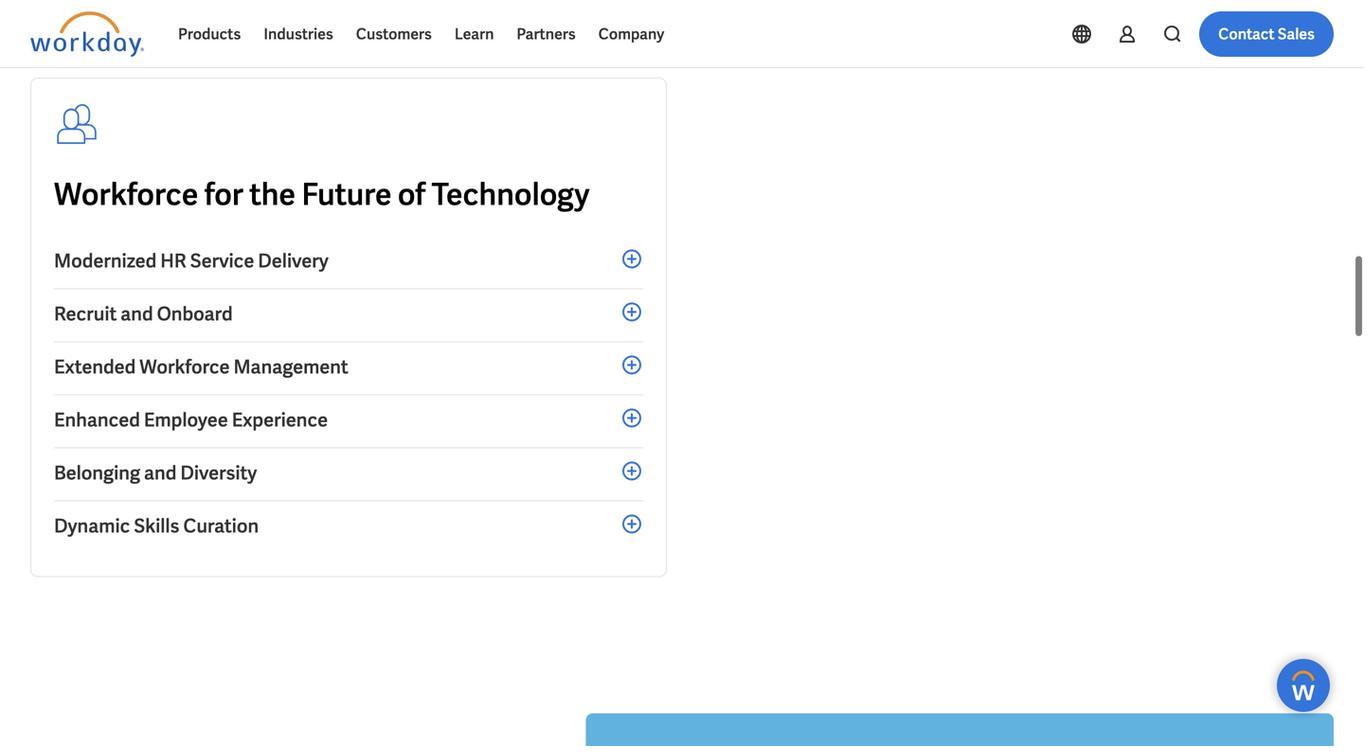 Task type: describe. For each thing, give the bounding box(es) containing it.
partners button
[[505, 11, 587, 57]]

dynamic skills curation button
[[54, 502, 643, 554]]

service
[[190, 249, 254, 273]]

delivery
[[258, 249, 329, 273]]

recruit
[[54, 302, 117, 326]]

contact
[[1219, 24, 1275, 44]]

learn button
[[443, 11, 505, 57]]

learn
[[455, 24, 494, 44]]

belonging and diversity
[[54, 461, 257, 486]]

customers
[[356, 24, 432, 44]]

go to the homepage image
[[30, 11, 144, 57]]

onboard
[[157, 302, 233, 326]]

and for belonging
[[144, 461, 177, 486]]

for
[[204, 175, 243, 214]]

enhanced employee experience
[[54, 408, 328, 432]]

modernized hr service delivery button
[[54, 236, 643, 289]]

future
[[302, 175, 392, 214]]

enhanced
[[54, 408, 140, 432]]

0 vertical spatial workforce
[[54, 175, 198, 214]]

hr
[[160, 249, 186, 273]]

the
[[249, 175, 296, 214]]

experience
[[232, 408, 328, 432]]

extended
[[54, 355, 136, 379]]

sales
[[1278, 24, 1315, 44]]

contact sales
[[1219, 24, 1315, 44]]



Task type: locate. For each thing, give the bounding box(es) containing it.
modernized hr service delivery
[[54, 249, 329, 273]]

extended workforce management
[[54, 355, 348, 379]]

and inside button
[[144, 461, 177, 486]]

workforce for the future of technology
[[54, 175, 590, 214]]

recruit and onboard
[[54, 302, 233, 326]]

and right recruit
[[121, 302, 153, 326]]

contact sales link
[[1200, 11, 1334, 57]]

industries button
[[252, 11, 345, 57]]

and up skills
[[144, 461, 177, 486]]

and
[[121, 302, 153, 326], [144, 461, 177, 486]]

dynamic
[[54, 514, 130, 539]]

employee
[[144, 408, 228, 432]]

of
[[398, 175, 426, 214]]

belonging
[[54, 461, 140, 486]]

partners
[[517, 24, 576, 44]]

workforce up 'modernized'
[[54, 175, 198, 214]]

workforce inside button
[[140, 355, 230, 379]]

idc infobrief for tech image
[[586, 714, 1334, 747]]

enhanced employee experience button
[[54, 396, 643, 449]]

recruit and onboard button
[[54, 289, 643, 342]]

workforce
[[54, 175, 198, 214], [140, 355, 230, 379]]

industries
[[264, 24, 333, 44]]

skills
[[134, 514, 180, 539]]

modernized
[[54, 249, 157, 273]]

diversity
[[180, 461, 257, 486]]

customers button
[[345, 11, 443, 57]]

1 vertical spatial workforce
[[140, 355, 230, 379]]

0 vertical spatial and
[[121, 302, 153, 326]]

workforce up employee
[[140, 355, 230, 379]]

company button
[[587, 11, 676, 57]]

products
[[178, 24, 241, 44]]

management
[[234, 355, 348, 379]]

products button
[[167, 11, 252, 57]]

company
[[599, 24, 664, 44]]

extended workforce management button
[[54, 342, 643, 396]]

and for recruit
[[121, 302, 153, 326]]

dynamic skills curation
[[54, 514, 259, 539]]

and inside 'button'
[[121, 302, 153, 326]]

technology
[[432, 175, 590, 214]]

1 vertical spatial and
[[144, 461, 177, 486]]

curation
[[183, 514, 259, 539]]

belonging and diversity button
[[54, 449, 643, 502]]



Task type: vqa. For each thing, say whether or not it's contained in the screenshot.
"and" associated with Recruit
yes



